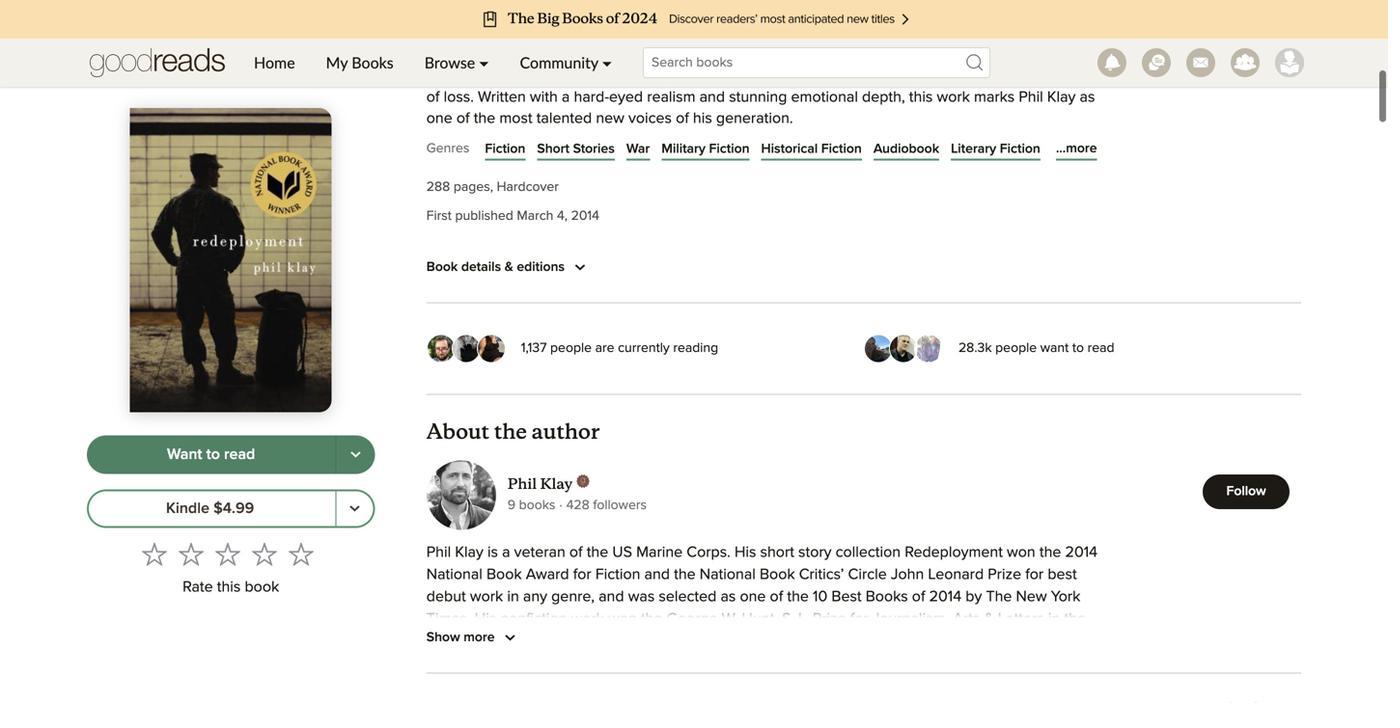 Task type: vqa. For each thing, say whether or not it's contained in the screenshot.
by
yes



Task type: locate. For each thing, give the bounding box(es) containing it.
0 horizontal spatial ▾
[[479, 53, 489, 72]]

1 horizontal spatial ▾
[[602, 53, 612, 72]]

1 vertical spatial is
[[488, 545, 498, 561]]

new up at
[[859, 656, 890, 672]]

2 vertical spatial to
[[206, 447, 220, 463]]

1 horizontal spatial read
[[1088, 342, 1115, 355]]

first published march 4, 2014
[[427, 210, 600, 223]]

0 vertical spatial &
[[505, 261, 513, 274]]

my books
[[326, 53, 394, 72]]

phil inside redeployment is poised to become a classic in the tradition of war writing. across nations and continents, klay sets in devastating relief the two worlds a soldier inhabits: one of extremes and one of loss. written with a hard-eyed realism and stunning emotional depth, this work marks phil klay as one of the most talented new voices of his generation.
[[1019, 90, 1044, 105]]

0 horizontal spatial books
[[352, 53, 394, 72]]

community
[[520, 53, 598, 72]]

show
[[427, 632, 460, 645]]

currently
[[618, 342, 670, 355], [693, 679, 753, 694]]

1 vertical spatial currently
[[693, 679, 753, 694]]

books
[[352, 53, 394, 72], [866, 590, 908, 605]]

1 vertical spatial to
[[1073, 342, 1084, 355]]

reading
[[673, 342, 719, 355]]

▾ up 'hard-'
[[602, 53, 612, 72]]

one down the loss.
[[427, 111, 453, 126]]

0 horizontal spatial for
[[573, 568, 592, 583]]

0 horizontal spatial to
[[206, 447, 220, 463]]

1 horizontal spatial for
[[850, 612, 869, 627]]

brookings down post,
[[507, 679, 575, 694]]

books
[[519, 499, 556, 512]]

books down circle
[[866, 590, 908, 605]]

rate this book element
[[87, 536, 375, 603]]

fiction down us
[[596, 568, 641, 583]]

essay
[[579, 679, 618, 694]]

this inside redeployment is poised to become a classic in the tradition of war writing. across nations and continents, klay sets in devastating relief the two worlds a soldier inhabits: one of extremes and one of loss. written with a hard-eyed realism and stunning emotional depth, this work marks phil klay as one of the most talented new voices of his generation.
[[909, 90, 933, 105]]

klay up written
[[505, 69, 533, 84]]

fiction inside the phil klay is a veteran of the us marine corps. his short story collection redeployment won the 2014 national book award for fiction and the national book critics' circle john leonard prize for best debut work in any genre, and was selected as one of the 10 best books of 2014 by the new york times. his nonfiction work won the george w. hunt, s.j., prize for journalism, arts & letters in the category of cultural & historical criticism in 2018. his writing has appeared in the new york times, the washington post, the wall street journal, the atlantic, the new yorker, and the brookings institution's brookings essay series. he currently teaches fiction at fairfield university.
[[596, 568, 641, 583]]

1 horizontal spatial national
[[700, 568, 756, 583]]

1 horizontal spatial is
[[529, 47, 539, 63]]

▾ right browse
[[479, 53, 489, 72]]

redeployment up the leonard
[[905, 545, 1003, 561]]

redeployment up continents,
[[427, 47, 525, 63]]

▾
[[479, 53, 489, 72], [602, 53, 612, 72]]

1 horizontal spatial prize
[[988, 568, 1022, 583]]

0 horizontal spatial redeployment
[[427, 47, 525, 63]]

work right 'debut'
[[470, 590, 503, 605]]

2 people from the left
[[996, 342, 1037, 355]]

military
[[662, 142, 706, 156]]

a left veteran
[[502, 545, 510, 561]]

0 vertical spatial prize
[[988, 568, 1022, 583]]

published
[[455, 210, 513, 223]]

0 vertical spatial historical
[[761, 142, 818, 156]]

in down poised
[[569, 69, 581, 84]]

realism
[[647, 90, 696, 105]]

2 vertical spatial new
[[859, 656, 890, 672]]

klay left goodreads author icon
[[540, 475, 573, 494]]

0 horizontal spatial currently
[[618, 342, 670, 355]]

0 vertical spatial books
[[352, 53, 394, 72]]

national
[[427, 568, 483, 583], [700, 568, 756, 583]]

1 horizontal spatial historical
[[761, 142, 818, 156]]

this right rate
[[217, 580, 241, 596]]

1 horizontal spatial &
[[563, 634, 573, 650]]

book down short
[[760, 568, 795, 583]]

1 vertical spatial new
[[980, 634, 1011, 650]]

book inside button
[[427, 261, 458, 274]]

this down inhabits:
[[909, 90, 933, 105]]

this
[[909, 90, 933, 105], [217, 580, 241, 596]]

1 vertical spatial books
[[866, 590, 908, 605]]

book details & editions
[[427, 261, 565, 274]]

rate 1 out of 5 image
[[142, 542, 167, 567]]

1 horizontal spatial currently
[[693, 679, 753, 694]]

want to read button
[[87, 436, 336, 474]]

1 horizontal spatial people
[[996, 342, 1037, 355]]

extremes
[[977, 69, 1040, 84]]

2 national from the left
[[700, 568, 756, 583]]

the
[[747, 47, 769, 63], [705, 69, 727, 84], [474, 111, 496, 126], [494, 419, 527, 445], [587, 545, 609, 561], [1040, 545, 1062, 561], [674, 568, 696, 583], [787, 590, 809, 605], [641, 612, 663, 627], [1064, 612, 1086, 627], [973, 656, 995, 672]]

two
[[731, 69, 755, 84]]

appeared
[[865, 634, 930, 650]]

worlds
[[759, 69, 804, 84]]

0 horizontal spatial 2014
[[571, 210, 600, 223]]

2014
[[571, 210, 600, 223], [1066, 545, 1098, 561], [929, 590, 962, 605]]

0 horizontal spatial this
[[217, 580, 241, 596]]

fiction inside 'link'
[[709, 142, 750, 156]]

pages,
[[454, 181, 493, 194]]

2 horizontal spatial his
[[762, 634, 784, 650]]

circle
[[848, 568, 887, 583]]

0 vertical spatial redeployment
[[427, 47, 525, 63]]

fiction down the emotional
[[822, 142, 862, 156]]

book left details
[[427, 261, 458, 274]]

phil inside the phil klay is a veteran of the us marine corps. his short story collection redeployment won the 2014 national book award for fiction and the national book critics' circle john leonard prize for best debut work in any genre, and was selected as one of the 10 best books of 2014 by the new york times. his nonfiction work won the george w. hunt, s.j., prize for journalism, arts & letters in the category of cultural & historical criticism in 2018. his writing has appeared in the new york times, the washington post, the wall street journal, the atlantic, the new yorker, and the brookings institution's brookings essay series. he currently teaches fiction at fairfield university.
[[427, 545, 451, 561]]

short
[[760, 545, 795, 561]]

rate 2 out of 5 image
[[179, 542, 204, 567]]

1 vertical spatial won
[[608, 612, 637, 627]]

depth,
[[862, 90, 905, 105]]

hard-
[[574, 90, 609, 105]]

2 ▾ from the left
[[602, 53, 612, 72]]

browse ▾
[[425, 53, 489, 72]]

browse
[[425, 53, 475, 72]]

the
[[986, 590, 1012, 605], [950, 634, 976, 650], [427, 656, 453, 672], [577, 656, 603, 672], [741, 656, 767, 672], [829, 656, 855, 672]]

0 vertical spatial 2014
[[571, 210, 600, 223]]

as
[[1080, 90, 1095, 105], [721, 590, 736, 605]]

& inside button
[[505, 261, 513, 274]]

1 vertical spatial as
[[721, 590, 736, 605]]

is up sets
[[529, 47, 539, 63]]

0 vertical spatial as
[[1080, 90, 1095, 105]]

profile image for sam green. image
[[1276, 48, 1305, 77]]

the down classic
[[705, 69, 727, 84]]

stunning
[[729, 90, 787, 105]]

kindle
[[166, 502, 210, 517]]

1 horizontal spatial york
[[1051, 590, 1081, 605]]

corps.
[[687, 545, 731, 561]]

1 horizontal spatial this
[[909, 90, 933, 105]]

1 vertical spatial york
[[1015, 634, 1045, 650]]

is inside redeployment is poised to become a classic in the tradition of war writing. across nations and continents, klay sets in devastating relief the two worlds a soldier inhabits: one of extremes and one of loss. written with a hard-eyed realism and stunning emotional depth, this work marks phil klay as one of the most talented new voices of his generation.
[[529, 47, 539, 63]]

and left was
[[599, 590, 624, 605]]

0 vertical spatial work
[[937, 90, 970, 105]]

is left veteran
[[488, 545, 498, 561]]

0 horizontal spatial as
[[721, 590, 736, 605]]

national down corps. at the bottom of the page
[[700, 568, 756, 583]]

a
[[670, 47, 678, 63], [808, 69, 816, 84], [562, 90, 570, 105], [502, 545, 510, 561]]

a up relief
[[670, 47, 678, 63]]

0 vertical spatial brookings
[[999, 656, 1067, 672]]

literary
[[951, 142, 997, 156]]

1 horizontal spatial 2014
[[929, 590, 962, 605]]

klay up 'debut'
[[455, 545, 484, 561]]

across
[[931, 47, 977, 63]]

2 horizontal spatial work
[[937, 90, 970, 105]]

0 horizontal spatial read
[[224, 447, 255, 463]]

klay
[[505, 69, 533, 84], [1048, 90, 1076, 105], [540, 475, 573, 494], [455, 545, 484, 561]]

for up genre,
[[573, 568, 592, 583]]

writing.
[[878, 47, 927, 63]]

details
[[461, 261, 501, 274]]

1 vertical spatial phil
[[508, 475, 537, 494]]

1 vertical spatial this
[[217, 580, 241, 596]]

to inside redeployment is poised to become a classic in the tradition of war writing. across nations and continents, klay sets in devastating relief the two worlds a soldier inhabits: one of extremes and one of loss. written with a hard-eyed realism and stunning emotional depth, this work marks phil klay as one of the most talented new voices of his generation.
[[593, 47, 607, 63]]

None search field
[[628, 47, 1006, 78]]

& right details
[[505, 261, 513, 274]]

& right arts
[[984, 612, 994, 627]]

phil for phil klay is a veteran of the us marine corps. his short story collection redeployment won the 2014 national book award for fiction and the national book critics' circle john leonard prize for best debut work in any genre, and was selected as one of the 10 best books of 2014 by the new york times. his nonfiction work won the george w. hunt, s.j., prize for journalism, arts & letters in the category of cultural & historical criticism in 2018. his writing has appeared in the new york times, the washington post, the wall street journal, the atlantic, the new yorker, and the brookings institution's brookings essay series. he currently teaches fiction at fairfield university.
[[427, 545, 451, 561]]

0 horizontal spatial people
[[550, 342, 592, 355]]

0 horizontal spatial national
[[427, 568, 483, 583]]

0 vertical spatial this
[[909, 90, 933, 105]]

historical
[[761, 142, 818, 156], [577, 634, 640, 650]]

in up times,
[[1048, 612, 1060, 627]]

historical up wall
[[577, 634, 640, 650]]

as up ...more at the right top of the page
[[1080, 90, 1095, 105]]

1 vertical spatial 2014
[[1066, 545, 1098, 561]]

0 vertical spatial his
[[735, 545, 756, 561]]

klay up ...more at the right top of the page
[[1048, 90, 1076, 105]]

the down written
[[474, 111, 496, 126]]

1 horizontal spatial brookings
[[999, 656, 1067, 672]]

community ▾ link
[[505, 39, 628, 87]]

voices
[[629, 111, 672, 126]]

historical fiction
[[761, 142, 862, 156]]

0 vertical spatial is
[[529, 47, 539, 63]]

show more
[[427, 632, 495, 645]]

in
[[731, 47, 743, 63], [569, 69, 581, 84], [507, 590, 519, 605], [1048, 612, 1060, 627], [706, 634, 718, 650], [934, 634, 946, 650]]

phil for phil klay
[[508, 475, 537, 494]]

in left any at the left bottom of the page
[[507, 590, 519, 605]]

phil up 9 books
[[508, 475, 537, 494]]

the left 10
[[787, 590, 809, 605]]

phil klay is a veteran of the us marine corps. his short story collection redeployment won the 2014 national book award for fiction and the national book critics' circle john leonard prize for best debut work in any genre, and was selected as one of the 10 best books of 2014 by the new york times. his nonfiction work won the george w. hunt, s.j., prize for journalism, arts & letters in the category of cultural & historical criticism in 2018. his writing has appeared in the new york times, the washington post, the wall street journal, the atlantic, the new yorker, and the brookings institution's brookings essay series. he currently teaches fiction at fairfield university.
[[427, 545, 1098, 694]]

1 people from the left
[[550, 342, 592, 355]]

1 horizontal spatial book
[[487, 568, 522, 583]]

0 horizontal spatial his
[[475, 612, 496, 627]]

and
[[1034, 47, 1059, 63], [1044, 69, 1069, 84], [700, 90, 725, 105], [645, 568, 670, 583], [599, 590, 624, 605], [943, 656, 969, 672]]

york down letters
[[1015, 634, 1045, 650]]

2 horizontal spatial 2014
[[1066, 545, 1098, 561]]

follow button
[[1203, 475, 1290, 510]]

people left want
[[996, 342, 1037, 355]]

journalism,
[[873, 612, 949, 627]]

of right veteran
[[570, 545, 583, 561]]

1 vertical spatial work
[[470, 590, 503, 605]]

1 vertical spatial read
[[224, 447, 255, 463]]

historical inside the phil klay is a veteran of the us marine corps. his short story collection redeployment won the 2014 national book award for fiction and the national book critics' circle john leonard prize for best debut work in any genre, and was selected as one of the 10 best books of 2014 by the new york times. his nonfiction work won the george w. hunt, s.j., prize for journalism, arts & letters in the category of cultural & historical criticism in 2018. his writing has appeared in the new york times, the washington post, the wall street journal, the atlantic, the new yorker, and the brookings institution's brookings essay series. he currently teaches fiction at fairfield university.
[[577, 634, 640, 650]]

2014 up the best
[[1066, 545, 1098, 561]]

1 horizontal spatial books
[[866, 590, 908, 605]]

new down letters
[[980, 634, 1011, 650]]

leonard
[[928, 568, 984, 583]]

won down was
[[608, 612, 637, 627]]

fiction for literary fiction
[[1000, 142, 1041, 156]]

1 vertical spatial brookings
[[507, 679, 575, 694]]

the up essay
[[577, 656, 603, 672]]

the right by
[[986, 590, 1012, 605]]

book down veteran
[[487, 568, 522, 583]]

redeployment inside redeployment is poised to become a classic in the tradition of war writing. across nations and continents, klay sets in devastating relief the two worlds a soldier inhabits: one of extremes and one of loss. written with a hard-eyed realism and stunning emotional depth, this work marks phil klay as one of the most talented new voices of his generation.
[[427, 47, 525, 63]]

collection
[[836, 545, 901, 561]]

with
[[530, 90, 558, 105]]

0 horizontal spatial phil
[[427, 545, 451, 561]]

as up the w.
[[721, 590, 736, 605]]

brookings down times,
[[999, 656, 1067, 672]]

fiction
[[814, 679, 855, 694]]

series.
[[622, 679, 666, 694]]

0 horizontal spatial historical
[[577, 634, 640, 650]]

read up $4.99
[[224, 447, 255, 463]]

0 horizontal spatial york
[[1015, 634, 1045, 650]]

read inside button
[[224, 447, 255, 463]]

the up two
[[747, 47, 769, 63]]

and down marine
[[645, 568, 670, 583]]

the up university.
[[973, 656, 995, 672]]

2 vertical spatial his
[[762, 634, 784, 650]]

home
[[254, 53, 295, 72]]

one up ...more at the right top of the page
[[1073, 69, 1099, 84]]

phil up 'debut'
[[427, 545, 451, 561]]

new up letters
[[1016, 590, 1047, 605]]

2 horizontal spatial &
[[984, 612, 994, 627]]

1 horizontal spatial phil
[[508, 475, 537, 494]]

1 ▾ from the left
[[479, 53, 489, 72]]

his down "hunt,"
[[762, 634, 784, 650]]

phil down extremes
[[1019, 90, 1044, 105]]

work down genre,
[[571, 612, 604, 627]]

become
[[611, 47, 666, 63]]

york down the best
[[1051, 590, 1081, 605]]

currently right are
[[618, 342, 670, 355]]

war
[[849, 47, 874, 63]]

1 horizontal spatial his
[[735, 545, 756, 561]]

historical inside top genres for this book element
[[761, 142, 818, 156]]

2 horizontal spatial phil
[[1019, 90, 1044, 105]]

one up "hunt,"
[[740, 590, 766, 605]]

2014 down the leonard
[[929, 590, 962, 605]]

▾ for community ▾
[[602, 53, 612, 72]]

he
[[670, 679, 689, 694]]

new
[[1016, 590, 1047, 605], [980, 634, 1011, 650], [859, 656, 890, 672]]

work left 'marks'
[[937, 90, 970, 105]]

won up letters
[[1007, 545, 1036, 561]]

home link
[[238, 39, 311, 87]]

1 horizontal spatial to
[[593, 47, 607, 63]]

genre,
[[551, 590, 595, 605]]

428 followers
[[566, 499, 647, 512]]

written
[[478, 90, 526, 105]]

1 horizontal spatial as
[[1080, 90, 1095, 105]]

redeployment inside the phil klay is a veteran of the us marine corps. his short story collection redeployment won the 2014 national book award for fiction and the national book critics' circle john leonard prize for best debut work in any genre, and was selected as one of the 10 best books of 2014 by the new york times. his nonfiction work won the george w. hunt, s.j., prize for journalism, arts & letters in the category of cultural & historical criticism in 2018. his writing has appeared in the new york times, the washington post, the wall street journal, the atlantic, the new yorker, and the brookings institution's brookings essay series. he currently teaches fiction at fairfield university.
[[905, 545, 1003, 561]]

2 vertical spatial 2014
[[929, 590, 962, 605]]

1 vertical spatial prize
[[813, 612, 846, 627]]

2 horizontal spatial to
[[1073, 342, 1084, 355]]

the down arts
[[950, 634, 976, 650]]

1 vertical spatial historical
[[577, 634, 640, 650]]

fiction right literary
[[1000, 142, 1041, 156]]

his left short
[[735, 545, 756, 561]]

0 vertical spatial read
[[1088, 342, 1115, 355]]

writing
[[788, 634, 833, 650]]

fiction for historical fiction
[[822, 142, 862, 156]]

york
[[1051, 590, 1081, 605], [1015, 634, 1045, 650]]

phil klay
[[508, 475, 573, 494]]

currently down journal,
[[693, 679, 753, 694]]

to for become
[[593, 47, 607, 63]]

0 horizontal spatial book
[[427, 261, 458, 274]]

0 horizontal spatial is
[[488, 545, 498, 561]]

0 vertical spatial phil
[[1019, 90, 1044, 105]]

his
[[693, 111, 712, 126]]

2 vertical spatial phil
[[427, 545, 451, 561]]

to
[[593, 47, 607, 63], [1073, 342, 1084, 355], [206, 447, 220, 463]]

1 horizontal spatial won
[[1007, 545, 1036, 561]]

1 vertical spatial redeployment
[[905, 545, 1003, 561]]

0 horizontal spatial new
[[859, 656, 890, 672]]

0 vertical spatial won
[[1007, 545, 1036, 561]]

2014 right 4,
[[571, 210, 600, 223]]

prize down 10
[[813, 612, 846, 627]]

1 horizontal spatial work
[[571, 612, 604, 627]]

are
[[595, 342, 615, 355]]

as inside redeployment is poised to become a classic in the tradition of war writing. across nations and continents, klay sets in devastating relief the two worlds a soldier inhabits: one of extremes and one of loss. written with a hard-eyed realism and stunning emotional depth, this work marks phil klay as one of the most talented new voices of his generation.
[[1080, 90, 1095, 105]]

1 national from the left
[[427, 568, 483, 583]]

1 vertical spatial his
[[475, 612, 496, 627]]

2 vertical spatial work
[[571, 612, 604, 627]]

read right want
[[1088, 342, 1115, 355]]

books right the my
[[352, 53, 394, 72]]

teaches
[[757, 679, 810, 694]]

of up journalism,
[[912, 590, 925, 605]]

people left are
[[550, 342, 592, 355]]

for up has
[[850, 612, 869, 627]]

fiction down generation.
[[709, 142, 750, 156]]

literary fiction link
[[951, 139, 1041, 159]]

0 vertical spatial new
[[1016, 590, 1047, 605]]

0 vertical spatial to
[[593, 47, 607, 63]]

prize up letters
[[988, 568, 1022, 583]]

1 horizontal spatial redeployment
[[905, 545, 1003, 561]]

and right nations
[[1034, 47, 1059, 63]]



Task type: describe. For each thing, give the bounding box(es) containing it.
one inside the phil klay is a veteran of the us marine corps. his short story collection redeployment won the 2014 national book award for fiction and the national book critics' circle john leonard prize for best debut work in any genre, and was selected as one of the 10 best books of 2014 by the new york times. his nonfiction work won the george w. hunt, s.j., prize for journalism, arts & letters in the category of cultural & historical criticism in 2018. his writing has appeared in the new york times, the washington post, the wall street journal, the atlantic, the new yorker, and the brookings institution's brookings essay series. he currently teaches fiction at fairfield university.
[[740, 590, 766, 605]]

short stories link
[[537, 139, 615, 159]]

about
[[427, 419, 490, 445]]

fiction link
[[485, 139, 526, 159]]

a down tradition
[[808, 69, 816, 84]]

rating 0 out of 5 group
[[136, 536, 320, 573]]

2 vertical spatial &
[[563, 634, 573, 650]]

2 horizontal spatial for
[[1026, 568, 1044, 583]]

most
[[500, 111, 533, 126]]

eyed
[[609, 90, 643, 105]]

and up his
[[700, 90, 725, 105]]

of up "hunt,"
[[770, 590, 783, 605]]

the right about
[[494, 419, 527, 445]]

any
[[523, 590, 547, 605]]

redeployment is poised to become a classic in the tradition of war writing. across nations and continents, klay sets in devastating relief the two worlds a soldier inhabits: one of extremes and one of loss. written with a hard-eyed realism and stunning emotional depth, this work marks phil klay as one of the most talented new voices of his generation.
[[427, 47, 1099, 126]]

talented
[[537, 111, 592, 126]]

by
[[966, 590, 982, 605]]

klay inside the phil klay is a veteran of the us marine corps. his short story collection redeployment won the 2014 national book award for fiction and the national book critics' circle john leonard prize for best debut work in any genre, and was selected as one of the 10 best books of 2014 by the new york times. his nonfiction work won the george w. hunt, s.j., prize for journalism, arts & letters in the category of cultural & historical criticism in 2018. his writing has appeared in the new york times, the washington post, the wall street journal, the atlantic, the new yorker, and the brookings institution's brookings essay series. he currently teaches fiction at fairfield university.
[[455, 545, 484, 561]]

author
[[532, 419, 600, 445]]

the down the 2018.
[[741, 656, 767, 672]]

in up two
[[731, 47, 743, 63]]

a inside the phil klay is a veteran of the us marine corps. his short story collection redeployment won the 2014 national book award for fiction and the national book critics' circle john leonard prize for best debut work in any genre, and was selected as one of the 10 best books of 2014 by the new york times. his nonfiction work won the george w. hunt, s.j., prize for journalism, arts & letters in the category of cultural & historical criticism in 2018. his writing has appeared in the new york times, the washington post, the wall street journal, the atlantic, the new yorker, and the brookings institution's brookings essay series. he currently teaches fiction at fairfield university.
[[502, 545, 510, 561]]

1 horizontal spatial new
[[980, 634, 1011, 650]]

28.3k people want to read
[[959, 342, 1115, 355]]

currently inside the phil klay is a veteran of the us marine corps. his short story collection redeployment won the 2014 national book award for fiction and the national book critics' circle john leonard prize for best debut work in any genre, and was selected as one of the 10 best books of 2014 by the new york times. his nonfiction work won the george w. hunt, s.j., prize for journalism, arts & letters in the category of cultural & historical criticism in 2018. his writing has appeared in the new york times, the washington post, the wall street journal, the atlantic, the new yorker, and the brookings institution's brookings essay series. he currently teaches fiction at fairfield university.
[[693, 679, 753, 694]]

my books link
[[311, 39, 409, 87]]

sets
[[537, 69, 565, 84]]

of left his
[[676, 111, 689, 126]]

0 horizontal spatial work
[[470, 590, 503, 605]]

rate this book
[[183, 580, 279, 596]]

john
[[891, 568, 924, 583]]

9
[[508, 499, 516, 512]]

marks
[[974, 90, 1015, 105]]

best
[[1048, 568, 1077, 583]]

journal,
[[684, 656, 737, 672]]

goodreads author image
[[577, 475, 590, 488]]

at
[[859, 679, 872, 694]]

the down show
[[427, 656, 453, 672]]

the up the best
[[1040, 545, 1062, 561]]

post,
[[540, 656, 573, 672]]

10
[[813, 590, 828, 605]]

of down the loss.
[[457, 111, 470, 126]]

emotional
[[791, 90, 858, 105]]

1,137
[[521, 342, 547, 355]]

short
[[537, 142, 570, 156]]

of down across
[[960, 69, 974, 84]]

continents,
[[427, 69, 501, 84]]

us
[[613, 545, 632, 561]]

follow
[[1227, 485, 1267, 499]]

to inside button
[[206, 447, 220, 463]]

to for read
[[1073, 342, 1084, 355]]

fiction for military fiction
[[709, 142, 750, 156]]

show more button
[[427, 627, 522, 650]]

0 vertical spatial currently
[[618, 342, 670, 355]]

1 vertical spatial &
[[984, 612, 994, 627]]

genres
[[427, 142, 470, 156]]

about the author
[[427, 419, 600, 445]]

cultural
[[507, 634, 559, 650]]

was
[[628, 590, 655, 605]]

times.
[[427, 612, 471, 627]]

the down has
[[829, 656, 855, 672]]

military fiction
[[662, 142, 750, 156]]

want to read
[[167, 447, 255, 463]]

soldier
[[820, 69, 866, 84]]

nonfiction
[[500, 612, 567, 627]]

2018.
[[722, 634, 758, 650]]

of left the loss.
[[427, 90, 440, 105]]

war link
[[626, 139, 650, 159]]

home image
[[90, 39, 225, 87]]

first
[[427, 210, 452, 223]]

s.j.,
[[782, 612, 809, 627]]

selected
[[659, 590, 717, 605]]

the up selected
[[674, 568, 696, 583]]

has
[[837, 634, 861, 650]]

more
[[464, 632, 495, 645]]

street
[[639, 656, 680, 672]]

rate 3 out of 5 image
[[215, 542, 241, 567]]

one down across
[[930, 69, 956, 84]]

editions
[[517, 261, 565, 274]]

audiobook link
[[874, 139, 940, 159]]

4,
[[557, 210, 568, 223]]

atlantic,
[[771, 656, 825, 672]]

of up soldier
[[832, 47, 845, 63]]

profile image for phil klay. image
[[427, 461, 496, 530]]

of up washington
[[490, 634, 503, 650]]

community ▾
[[520, 53, 612, 72]]

university.
[[934, 679, 1003, 694]]

arts
[[953, 612, 980, 627]]

2 horizontal spatial book
[[760, 568, 795, 583]]

people for 28.3k
[[996, 342, 1037, 355]]

a up talented
[[562, 90, 570, 105]]

devastating
[[585, 69, 663, 84]]

award
[[526, 568, 569, 583]]

work inside redeployment is poised to become a classic in the tradition of war writing. across nations and continents, klay sets in devastating relief the two worlds a soldier inhabits: one of extremes and one of loss. written with a hard-eyed realism and stunning emotional depth, this work marks phil klay as one of the most talented new voices of his generation.
[[937, 90, 970, 105]]

Search by book title or ISBN text field
[[643, 47, 991, 78]]

428
[[566, 499, 590, 512]]

inhabits:
[[870, 69, 926, 84]]

books inside the phil klay is a veteran of the us marine corps. his short story collection redeployment won the 2014 national book award for fiction and the national book critics' circle john leonard prize for best debut work in any genre, and was selected as one of the 10 best books of 2014 by the new york times. his nonfiction work won the george w. hunt, s.j., prize for journalism, arts & letters in the category of cultural & historical criticism in 2018. his writing has appeared in the new york times, the washington post, the wall street journal, the atlantic, the new yorker, and the brookings institution's brookings essay series. he currently teaches fiction at fairfield university.
[[866, 590, 908, 605]]

in up journal,
[[706, 634, 718, 650]]

1,137 people are currently reading
[[521, 342, 719, 355]]

rate 5 out of 5 image
[[289, 542, 314, 567]]

rate 4 out of 5 image
[[252, 542, 277, 567]]

and up university.
[[943, 656, 969, 672]]

top genres for this book element
[[427, 137, 1302, 167]]

in up yorker,
[[934, 634, 946, 650]]

war
[[626, 142, 650, 156]]

0 vertical spatial york
[[1051, 590, 1081, 605]]

book
[[245, 580, 279, 596]]

9 books
[[508, 499, 556, 512]]

books inside my books link
[[352, 53, 394, 72]]

is inside the phil klay is a veteran of the us marine corps. his short story collection redeployment won the 2014 national book award for fiction and the national book critics' circle john leonard prize for best debut work in any genre, and was selected as one of the 10 best books of 2014 by the new york times. his nonfiction work won the george w. hunt, s.j., prize for journalism, arts & letters in the category of cultural & historical criticism in 2018. his writing has appeared in the new york times, the washington post, the wall street journal, the atlantic, the new yorker, and the brookings institution's brookings essay series. he currently teaches fiction at fairfield university.
[[488, 545, 498, 561]]

kindle $4.99 link
[[87, 490, 336, 529]]

2 horizontal spatial new
[[1016, 590, 1047, 605]]

▾ for browse ▾
[[479, 53, 489, 72]]

as inside the phil klay is a veteran of the us marine corps. his short story collection redeployment won the 2014 national book award for fiction and the national book critics' circle john leonard prize for best debut work in any genre, and was selected as one of the 10 best books of 2014 by the new york times. his nonfiction work won the george w. hunt, s.j., prize for journalism, arts & letters in the category of cultural & historical criticism in 2018. his writing has appeared in the new york times, the washington post, the wall street journal, the atlantic, the new yorker, and the brookings institution's brookings essay series. he currently teaches fiction at fairfield university.
[[721, 590, 736, 605]]

hunt,
[[742, 612, 778, 627]]

...more
[[1056, 142, 1097, 156]]

george
[[667, 612, 718, 627]]

28.3k
[[959, 342, 992, 355]]

the up times,
[[1064, 612, 1086, 627]]

category
[[427, 634, 486, 650]]

book details & editions button
[[427, 256, 592, 279]]

0 horizontal spatial won
[[608, 612, 637, 627]]

and right extremes
[[1044, 69, 1069, 84]]

times,
[[1049, 634, 1093, 650]]

letters
[[998, 612, 1044, 627]]

literary fiction
[[951, 142, 1041, 156]]

people for 1,137
[[550, 342, 592, 355]]

fiction down the most on the top of the page
[[485, 142, 526, 156]]

288
[[427, 181, 450, 194]]

$4.99
[[213, 502, 254, 517]]

the left us
[[587, 545, 609, 561]]

0 horizontal spatial brookings
[[507, 679, 575, 694]]

rate
[[183, 580, 213, 596]]

short stories
[[537, 142, 615, 156]]

the down was
[[641, 612, 663, 627]]

this inside rate this book element
[[217, 580, 241, 596]]



